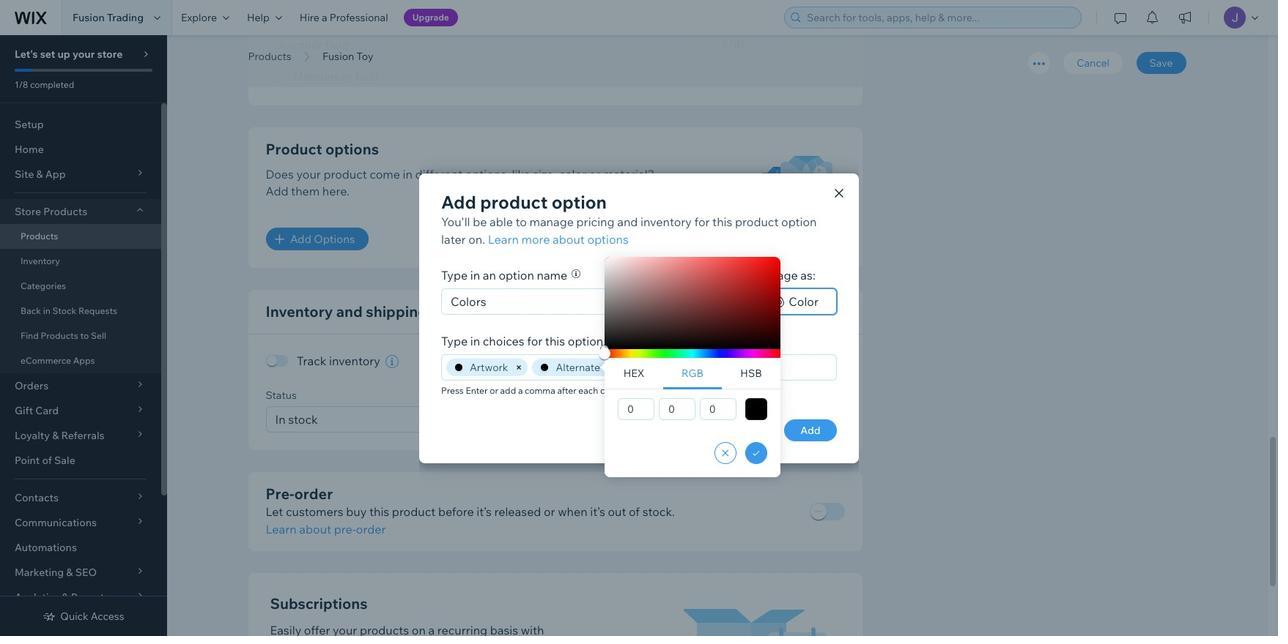 Task type: locate. For each thing, give the bounding box(es) containing it.
e.g., "What would you like engraved on your watch?" text field
[[270, 32, 692, 58]]

0 horizontal spatial order
[[294, 485, 333, 503]]

1 horizontal spatial of
[[629, 505, 640, 519]]

1 vertical spatial and
[[336, 303, 363, 321]]

inventory up categories
[[21, 256, 60, 267]]

of right out
[[629, 505, 640, 519]]

inventory down material?
[[641, 214, 692, 229]]

add right plus xs icon
[[290, 233, 311, 247]]

product up list
[[724, 268, 767, 283]]

0 horizontal spatial and
[[336, 303, 363, 321]]

0 horizontal spatial inventory
[[329, 354, 380, 369]]

or left add
[[490, 385, 498, 396]]

1 horizontal spatial learn
[[488, 232, 519, 247]]

or
[[589, 167, 601, 182], [490, 385, 498, 396], [544, 505, 555, 519]]

released
[[494, 505, 541, 519]]

0.0 number field
[[669, 407, 821, 432]]

type for type in an option name
[[441, 268, 468, 283]]

1 horizontal spatial to
[[516, 214, 527, 229]]

cancel button left save
[[1064, 52, 1123, 74]]

fusion left the trading
[[73, 11, 105, 24]]

a
[[322, 11, 327, 24], [518, 385, 523, 396]]

options
[[325, 140, 379, 159], [587, 232, 629, 247]]

cancel left save
[[1077, 56, 1110, 70]]

learn down able
[[488, 232, 519, 247]]

order down buy
[[356, 522, 386, 537]]

1 horizontal spatial this
[[545, 334, 565, 349]]

ecommerce apps
[[21, 355, 95, 366]]

0 vertical spatial type
[[441, 268, 468, 283]]

and left shipping
[[336, 303, 363, 321]]

add inside does your product come in different options, like size, color or material? add them here.
[[266, 184, 288, 199]]

to right able
[[516, 214, 527, 229]]

or inside pre-order let customers buy this product before it's released or when it's out of stock. learn about pre-order
[[544, 505, 555, 519]]

this up alternate
[[545, 334, 565, 349]]

find products to sell
[[21, 331, 106, 342]]

help
[[247, 11, 270, 24]]

learn down the let
[[266, 522, 297, 537]]

for inside you'll be able to manage pricing and inventory for this product option later on.
[[694, 214, 710, 229]]

come
[[370, 167, 400, 182]]

1 vertical spatial products link
[[0, 224, 161, 249]]

0 vertical spatial your
[[73, 48, 95, 61]]

in left an
[[470, 268, 480, 283]]

requests
[[78, 306, 117, 317]]

inventory right track
[[329, 354, 380, 369]]

shipping
[[366, 303, 427, 321]]

products inside "dropdown button"
[[43, 205, 87, 218]]

1 type from the top
[[441, 268, 468, 283]]

0 vertical spatial of
[[42, 454, 52, 468]]

options up come
[[325, 140, 379, 159]]

cancel button down weight
[[716, 420, 775, 442]]

hex button
[[605, 358, 663, 390]]

store
[[97, 48, 123, 61]]

product up show in product page as:
[[735, 214, 779, 229]]

a right hire
[[322, 11, 327, 24]]

0 vertical spatial fusion
[[73, 11, 105, 24]]

set
[[40, 48, 55, 61]]

1 vertical spatial your
[[296, 167, 321, 182]]

setup link
[[0, 112, 161, 137]]

1 vertical spatial learn
[[266, 522, 297, 537]]

0 horizontal spatial for
[[527, 334, 543, 349]]

None field
[[624, 355, 832, 380], [271, 407, 426, 432], [470, 407, 641, 432], [624, 355, 832, 380], [271, 407, 426, 432], [470, 407, 641, 432]]

of left the sale
[[42, 454, 52, 468]]

help button
[[238, 0, 291, 35]]

product
[[266, 140, 322, 159]]

your inside 'sidebar' element
[[73, 48, 95, 61]]

0 vertical spatial learn
[[488, 232, 519, 247]]

about down customers
[[299, 522, 331, 537]]

2 it's from the left
[[590, 505, 605, 519]]

0 vertical spatial order
[[294, 485, 333, 503]]

form containing product options
[[167, 0, 1278, 637]]

this inside you'll be able to manage pricing and inventory for this product option later on.
[[712, 214, 733, 229]]

sku
[[465, 389, 486, 402]]

product up able
[[480, 191, 548, 213]]

quick access button
[[43, 611, 124, 624]]

hire
[[300, 11, 319, 24]]

1 horizontal spatial and
[[617, 214, 638, 229]]

stock.
[[643, 505, 675, 519]]

products link down help button
[[241, 49, 299, 64]]

a right add
[[518, 385, 523, 396]]

this up show in product page as:
[[712, 214, 733, 229]]

add up you'll
[[441, 191, 476, 213]]

None number field
[[714, 32, 791, 58]]

for up show
[[694, 214, 710, 229]]

of inside pre-order let customers buy this product before it's released or when it's out of stock. learn about pre-order
[[629, 505, 640, 519]]

color button
[[753, 288, 837, 315]]

1 horizontal spatial your
[[296, 167, 321, 182]]

to left sell
[[80, 331, 89, 342]]

type left an
[[441, 268, 468, 283]]

2 type from the top
[[441, 334, 468, 349]]

inventory up track
[[266, 303, 333, 321]]

explore
[[181, 11, 217, 24]]

1 vertical spatial cancel button
[[716, 420, 775, 442]]

1 horizontal spatial it's
[[590, 505, 605, 519]]

0 vertical spatial products link
[[241, 49, 299, 64]]

first time_stores_subsciptions and reccuring orders_calender and box copy image
[[683, 609, 841, 637]]

or left when
[[544, 505, 555, 519]]

type left choices
[[441, 334, 468, 349]]

0 vertical spatial or
[[589, 167, 601, 182]]

0 vertical spatial about
[[553, 232, 585, 247]]

in inside 'sidebar' element
[[43, 306, 51, 317]]

0 horizontal spatial this
[[369, 505, 389, 519]]

1 vertical spatial for
[[527, 334, 543, 349]]

in left choices
[[470, 334, 480, 349]]

add
[[500, 385, 516, 396]]

your
[[73, 48, 95, 61], [296, 167, 321, 182]]

0 vertical spatial inventory
[[641, 214, 692, 229]]

2 horizontal spatial this
[[712, 214, 733, 229]]

1 vertical spatial order
[[356, 522, 386, 537]]

1 horizontal spatial for
[[694, 214, 710, 229]]

setup
[[15, 118, 44, 131]]

form
[[167, 0, 1278, 637]]

later
[[441, 232, 466, 247]]

toy
[[357, 50, 373, 63]]

of
[[42, 454, 52, 468], [629, 505, 640, 519]]

1 vertical spatial a
[[518, 385, 523, 396]]

0 vertical spatial a
[[322, 11, 327, 24]]

hire a professional link
[[291, 0, 397, 35]]

add down does at the top left
[[266, 184, 288, 199]]

and right pricing
[[617, 214, 638, 229]]

1 vertical spatial fusion
[[323, 50, 354, 63]]

cancel down b field
[[729, 424, 762, 437]]

on.
[[468, 232, 485, 247]]

add options
[[290, 233, 355, 247]]

find
[[21, 331, 39, 342]]

1 vertical spatial options
[[587, 232, 629, 247]]

0 vertical spatial for
[[694, 214, 710, 229]]

0 horizontal spatial of
[[42, 454, 52, 468]]

about
[[553, 232, 585, 247], [299, 522, 331, 537]]

1 horizontal spatial fusion
[[323, 50, 354, 63]]

up
[[58, 48, 70, 61]]

save
[[1150, 56, 1173, 70]]

G field
[[664, 399, 691, 420]]

or for order
[[544, 505, 555, 519]]

product
[[324, 167, 367, 182], [480, 191, 548, 213], [735, 214, 779, 229], [724, 268, 767, 283], [392, 505, 436, 519]]

options,
[[465, 167, 509, 182]]

products right store
[[43, 205, 87, 218]]

1 horizontal spatial products link
[[241, 49, 299, 64]]

fusion trading
[[73, 11, 144, 24]]

inventory inside 'link'
[[21, 256, 60, 267]]

0 horizontal spatial it's
[[477, 505, 492, 519]]

options down pricing
[[587, 232, 629, 247]]

for
[[694, 214, 710, 229], [527, 334, 543, 349]]

product left before
[[392, 505, 436, 519]]

an
[[483, 268, 496, 283]]

option up alternate
[[568, 334, 603, 349]]

in right show
[[711, 268, 721, 283]]

1 horizontal spatial inventory
[[641, 214, 692, 229]]

1 vertical spatial about
[[299, 522, 331, 537]]

rgb button
[[663, 358, 722, 390]]

add inside button
[[290, 233, 311, 247]]

in right back
[[43, 306, 51, 317]]

1 vertical spatial inventory
[[266, 303, 333, 321]]

pre-
[[266, 485, 294, 503]]

2 vertical spatial this
[[369, 505, 389, 519]]

cancel
[[1077, 56, 1110, 70], [729, 424, 762, 437]]

of inside 'sidebar' element
[[42, 454, 52, 468]]

tab list
[[605, 358, 781, 390]]

0 vertical spatial to
[[516, 214, 527, 229]]

after
[[557, 385, 577, 396]]

add left lb
[[801, 424, 821, 437]]

trading
[[107, 11, 144, 24]]

or inside does your product come in different options, like size, color or material? add them here.
[[589, 167, 601, 182]]

2 vertical spatial or
[[544, 505, 555, 519]]

it's left out
[[590, 505, 605, 519]]

buy
[[346, 505, 367, 519]]

hsb button
[[722, 358, 781, 390]]

1 it's from the left
[[477, 505, 492, 519]]

this right buy
[[369, 505, 389, 519]]

inventory and shipping
[[266, 303, 427, 321]]

0 horizontal spatial a
[[322, 11, 327, 24]]

inventory inside you'll be able to manage pricing and inventory for this product option later on.
[[641, 214, 692, 229]]

0 horizontal spatial inventory
[[21, 256, 60, 267]]

1/8
[[15, 79, 28, 90]]

press
[[441, 385, 464, 396]]

0 horizontal spatial products link
[[0, 224, 161, 249]]

add for add
[[801, 424, 821, 437]]

this
[[712, 214, 733, 229], [545, 334, 565, 349], [369, 505, 389, 519]]

0 horizontal spatial learn
[[266, 522, 297, 537]]

0 horizontal spatial cancel
[[729, 424, 762, 437]]

inventory
[[641, 214, 692, 229], [329, 354, 380, 369]]

1 vertical spatial of
[[629, 505, 640, 519]]

fusion up mandatory field
[[323, 50, 354, 63]]

about inside pre-order let customers buy this product before it's released or when it's out of stock. learn about pre-order
[[299, 522, 331, 537]]

1 horizontal spatial order
[[356, 522, 386, 537]]

products up the ecommerce apps
[[41, 331, 78, 342]]

in
[[403, 167, 413, 182], [470, 268, 480, 283], [711, 268, 721, 283], [43, 306, 51, 317], [470, 334, 480, 349]]

automations
[[15, 542, 77, 555]]

1 horizontal spatial cancel button
[[1064, 52, 1123, 74]]

your right up
[[73, 48, 95, 61]]

enter
[[466, 385, 488, 396]]

0 horizontal spatial options
[[325, 140, 379, 159]]

products down store
[[21, 231, 58, 242]]

pre-
[[334, 522, 356, 537]]

products down help button
[[248, 50, 291, 63]]

0 vertical spatial this
[[712, 214, 733, 229]]

1 horizontal spatial or
[[544, 505, 555, 519]]

products link down store products
[[0, 224, 161, 249]]

pre-order let customers buy this product before it's released or when it's out of stock. learn about pre-order
[[266, 485, 675, 537]]

add
[[266, 184, 288, 199], [441, 191, 476, 213], [290, 233, 311, 247], [801, 424, 821, 437]]

1 horizontal spatial inventory
[[266, 303, 333, 321]]

1 horizontal spatial cancel
[[1077, 56, 1110, 70]]

to inside 'sidebar' element
[[80, 331, 89, 342]]

fusion for fusion toy
[[323, 50, 354, 63]]

and
[[617, 214, 638, 229], [336, 303, 363, 321]]

1 vertical spatial to
[[80, 331, 89, 342]]

learn more about options
[[488, 232, 629, 247]]

1 vertical spatial or
[[490, 385, 498, 396]]

2 horizontal spatial or
[[589, 167, 601, 182]]

or right the color
[[589, 167, 601, 182]]

0 horizontal spatial fusion
[[73, 11, 105, 24]]

0 horizontal spatial about
[[299, 522, 331, 537]]

option up as:
[[781, 214, 817, 229]]

0 vertical spatial cancel button
[[1064, 52, 1123, 74]]

about down manage
[[553, 232, 585, 247]]

0 vertical spatial inventory
[[21, 256, 60, 267]]

type
[[441, 268, 468, 283], [441, 334, 468, 349]]

1 vertical spatial type
[[441, 334, 468, 349]]

color
[[559, 167, 586, 182]]

1 horizontal spatial options
[[587, 232, 629, 247]]

or for your
[[589, 167, 601, 182]]

options
[[314, 233, 355, 247]]

0 horizontal spatial to
[[80, 331, 89, 342]]

0 vertical spatial and
[[617, 214, 638, 229]]

option inside you'll be able to manage pricing and inventory for this product option later on.
[[781, 214, 817, 229]]

for right choices
[[527, 334, 543, 349]]

option
[[552, 191, 607, 213], [781, 214, 817, 229], [499, 268, 534, 283], [568, 334, 603, 349]]

inventory
[[21, 256, 60, 267], [266, 303, 333, 321]]

fusion
[[73, 11, 105, 24], [323, 50, 354, 63]]

0 horizontal spatial your
[[73, 48, 95, 61]]

type in choices for this option
[[441, 334, 603, 349]]

add inside button
[[801, 424, 821, 437]]

hire a professional
[[300, 11, 388, 24]]

your up them
[[296, 167, 321, 182]]

1 vertical spatial this
[[545, 334, 565, 349]]

product up here.
[[324, 167, 367, 182]]

page
[[770, 268, 798, 283]]

back
[[21, 306, 41, 317]]

order
[[294, 485, 333, 503], [356, 522, 386, 537]]

0 horizontal spatial cancel button
[[716, 420, 775, 442]]

order up customers
[[294, 485, 333, 503]]

it's right before
[[477, 505, 492, 519]]

in right come
[[403, 167, 413, 182]]

learn
[[488, 232, 519, 247], [266, 522, 297, 537]]



Task type: describe. For each thing, give the bounding box(es) containing it.
product inside pre-order let customers buy this product before it's released or when it's out of stock. learn about pre-order
[[392, 505, 436, 519]]

weight
[[709, 389, 742, 402]]

products link inside form
[[241, 49, 299, 64]]

let's set up your store
[[15, 48, 123, 61]]

alternate
[[556, 361, 600, 374]]

learn about pre-order link
[[266, 521, 386, 538]]

B field
[[705, 399, 731, 420]]

color
[[789, 294, 819, 309]]

comma
[[525, 385, 555, 396]]

show in product page as:
[[678, 268, 816, 283]]

plus xs image
[[275, 236, 284, 244]]

be
[[473, 214, 487, 229]]

in inside does your product come in different options, like size, color or material? add them here.
[[403, 167, 413, 182]]

lb
[[825, 412, 835, 427]]

1 vertical spatial inventory
[[329, 354, 380, 369]]

does your product come in different options, like size, color or material? add them here.
[[266, 167, 654, 199]]

list button
[[678, 288, 752, 315]]

point of sale
[[15, 454, 75, 468]]

more
[[522, 232, 550, 247]]

sale
[[54, 454, 75, 468]]

Search for tools, apps, help & more... field
[[803, 7, 1077, 28]]

home link
[[0, 137, 161, 162]]

back in stock requests link
[[0, 299, 161, 324]]

0 horizontal spatial or
[[490, 385, 498, 396]]

product inside does your product come in different options, like size, color or material? add them here.
[[324, 167, 367, 182]]

professional
[[330, 11, 388, 24]]

quick access
[[60, 611, 124, 624]]

fusion for fusion trading
[[73, 11, 105, 24]]

manage
[[530, 214, 574, 229]]

categories link
[[0, 274, 161, 299]]

press enter or add a comma after each choice.
[[441, 385, 629, 396]]

shipping
[[664, 389, 707, 402]]

mandatory field
[[293, 69, 379, 84]]

type for type in choices for this option
[[441, 334, 468, 349]]

you'll be able to manage pricing and inventory for this product option later on.
[[441, 214, 817, 247]]

e.g., Size or Weight field
[[446, 289, 651, 314]]

fusion toy
[[323, 50, 373, 63]]

learn inside pre-order let customers buy this product before it's released or when it's out of stock. learn about pre-order
[[266, 522, 297, 537]]

pricing
[[577, 214, 615, 229]]

option up pricing
[[552, 191, 607, 213]]

able
[[490, 214, 513, 229]]

add for add options
[[290, 233, 311, 247]]

add product option
[[441, 191, 607, 213]]

field
[[355, 69, 379, 84]]

product inside you'll be able to manage pricing and inventory for this product option later on.
[[735, 214, 779, 229]]

add button
[[784, 420, 837, 442]]

inventory for inventory and shipping
[[266, 303, 333, 321]]

access
[[91, 611, 124, 624]]

R field
[[623, 399, 650, 420]]

find products to sell link
[[0, 324, 161, 349]]

them
[[291, 184, 320, 199]]

apps
[[73, 355, 95, 366]]

add for add product option
[[441, 191, 476, 213]]

back in stock requests
[[21, 306, 117, 317]]

let
[[266, 505, 283, 519]]

inventory for inventory
[[21, 256, 60, 267]]

before
[[438, 505, 474, 519]]

option right an
[[499, 268, 534, 283]]

list
[[714, 294, 734, 309]]

as:
[[801, 268, 816, 283]]

0 vertical spatial options
[[325, 140, 379, 159]]

automations link
[[0, 536, 161, 561]]

sidebar element
[[0, 35, 167, 637]]

different
[[415, 167, 463, 182]]

and inside you'll be able to manage pricing and inventory for this product option later on.
[[617, 214, 638, 229]]

show
[[678, 268, 709, 283]]

upgrade button
[[404, 9, 458, 26]]

upgrade
[[412, 12, 449, 23]]

add options button
[[266, 228, 368, 251]]

your inside does your product come in different options, like size, color or material? add them here.
[[296, 167, 321, 182]]

point of sale link
[[0, 449, 161, 473]]

choice.
[[600, 385, 629, 396]]

in for this
[[470, 334, 480, 349]]

1 vertical spatial cancel
[[729, 424, 762, 437]]

name
[[537, 268, 568, 283]]

product options
[[266, 140, 379, 159]]

artwork
[[470, 361, 508, 374]]

save button
[[1136, 52, 1186, 74]]

in for as:
[[711, 268, 721, 283]]

ecommerce apps link
[[0, 349, 161, 374]]

1 horizontal spatial a
[[518, 385, 523, 396]]

store
[[15, 205, 41, 218]]

to inside you'll be able to manage pricing and inventory for this product option later on.
[[516, 214, 527, 229]]

material?
[[603, 167, 654, 182]]

rgb
[[682, 367, 704, 380]]

does
[[266, 167, 294, 182]]

1/8 completed
[[15, 79, 74, 90]]

tab list containing hex
[[605, 358, 781, 390]]

ecommerce
[[21, 355, 71, 366]]

in for name
[[470, 268, 480, 283]]

mandatory
[[293, 69, 352, 84]]

out
[[608, 505, 626, 519]]

track inventory
[[297, 354, 380, 369]]

status
[[266, 389, 297, 402]]

subscriptions
[[270, 595, 368, 613]]

track
[[297, 354, 326, 369]]

store products button
[[0, 199, 161, 224]]

type in an option name
[[441, 268, 568, 283]]

home
[[15, 143, 44, 156]]

hsb
[[741, 367, 762, 380]]

you'll
[[441, 214, 470, 229]]

learn more about options link
[[488, 231, 629, 248]]

1 horizontal spatial about
[[553, 232, 585, 247]]

store products
[[15, 205, 87, 218]]

completed
[[30, 79, 74, 90]]

sell
[[91, 331, 106, 342]]

this inside pre-order let customers buy this product before it's released or when it's out of stock. learn about pre-order
[[369, 505, 389, 519]]

0 vertical spatial cancel
[[1077, 56, 1110, 70]]



Task type: vqa. For each thing, say whether or not it's contained in the screenshot.
Ads within BUTTON
no



